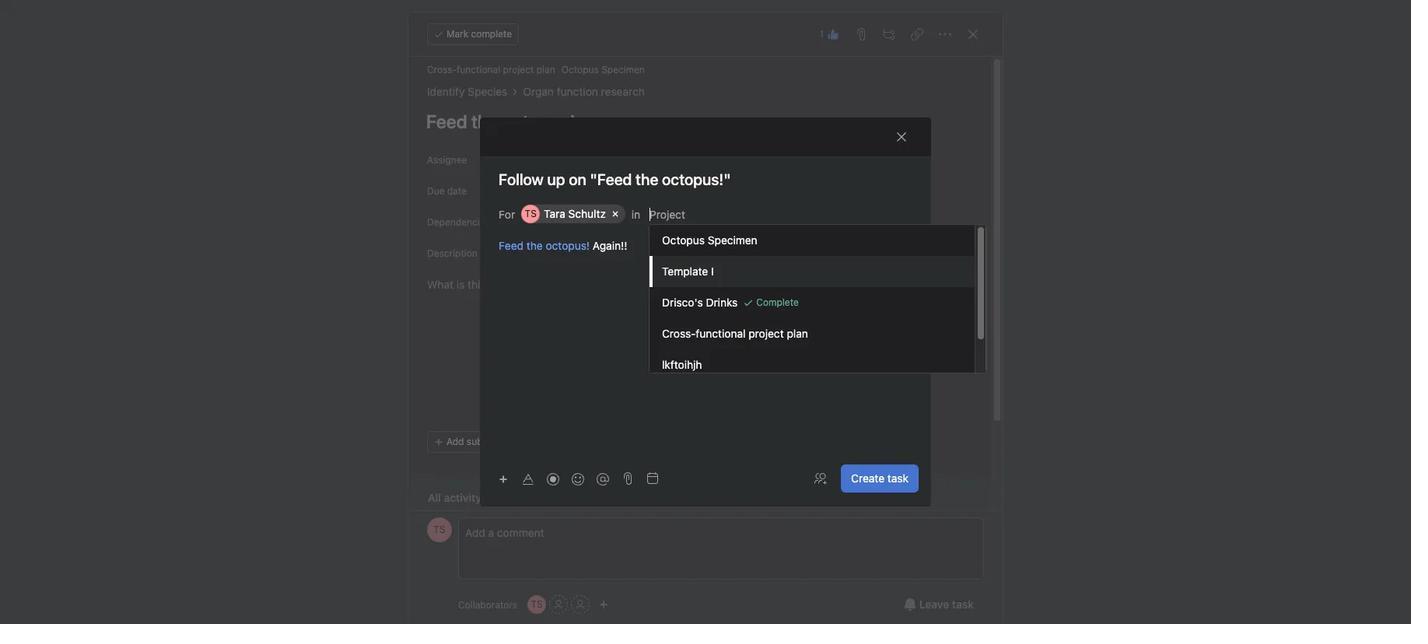 Task type: vqa. For each thing, say whether or not it's contained in the screenshot.
by associated with Projects
no



Task type: describe. For each thing, give the bounding box(es) containing it.
#
[[677, 216, 683, 227]]

feed the octopus! again!!
[[499, 239, 628, 252]]

complete
[[757, 297, 799, 308]]

identify species
[[427, 85, 508, 98]]

1 vertical spatial ts button
[[528, 595, 546, 614]]

functional for cross-functional project plan octopus specimen
[[457, 64, 501, 75]]

cross-functional project plan octopus specimen
[[427, 64, 645, 75]]

schultz
[[569, 207, 606, 220]]

due date
[[427, 185, 467, 197]]

–
[[725, 216, 730, 227]]

select due date image
[[647, 472, 659, 485]]

specimen inside feed the octopus! dialog
[[602, 64, 645, 75]]

project for cross-functional project plan
[[749, 327, 784, 340]]

29
[[710, 216, 722, 227]]

collaborators
[[458, 599, 518, 611]]

cross- for cross-functional project plan
[[662, 327, 696, 340]]

0 vertical spatial ts
[[525, 208, 537, 219]]

leave task
[[920, 598, 974, 611]]

Project text field
[[650, 205, 697, 223]]

attach a file or paste an image image
[[622, 472, 634, 485]]

octopus inside main content
[[562, 64, 599, 75]]

function
[[557, 85, 598, 98]]

add subtask button
[[427, 431, 508, 453]]

task for create task
[[888, 472, 909, 485]]

add subtask image
[[883, 28, 896, 40]]

copy task link image
[[911, 28, 924, 40]]

31
[[733, 216, 743, 227]]

insert an object image
[[499, 474, 508, 484]]

0 horizontal spatial ts button
[[427, 518, 452, 542]]

for
[[499, 207, 515, 221]]

feed
[[499, 239, 524, 252]]

record a video image
[[547, 473, 560, 485]]

1 button
[[815, 23, 844, 45]]

poll total #
[[636, 216, 683, 227]]

drinks
[[706, 296, 738, 309]]

assignee
[[427, 154, 467, 166]]

leave
[[920, 598, 950, 611]]

octopus specimen link
[[562, 64, 645, 75]]

1 horizontal spatial specimen
[[708, 233, 758, 247]]

close this dialog image
[[896, 131, 908, 143]]

at mention image
[[597, 473, 609, 485]]

lkftoihjh
[[662, 358, 702, 371]]

mark complete
[[447, 28, 512, 40]]

octopus!
[[546, 239, 590, 252]]

emoji image
[[572, 473, 584, 485]]

again!!
[[593, 239, 628, 252]]

organ function research link
[[523, 83, 645, 100]]



Task type: locate. For each thing, give the bounding box(es) containing it.
plan down complete
[[787, 327, 809, 340]]

oct
[[692, 216, 708, 227]]

1 vertical spatial ts
[[434, 524, 446, 535]]

description
[[427, 247, 478, 259]]

main content
[[409, 57, 992, 619]]

cross-functional project plan
[[662, 327, 809, 340]]

1 vertical spatial functional
[[696, 327, 746, 340]]

octopus
[[562, 64, 599, 75], [662, 233, 705, 247]]

dependencies
[[427, 216, 490, 228]]

specimen
[[602, 64, 645, 75], [708, 233, 758, 247]]

0 vertical spatial octopus
[[562, 64, 599, 75]]

0 horizontal spatial plan
[[537, 64, 556, 75]]

task inside leave task button
[[953, 598, 974, 611]]

total
[[655, 216, 674, 227]]

oct 29 – 31
[[692, 216, 743, 227]]

collapse task pane image
[[967, 28, 980, 40]]

add or remove collaborators image
[[599, 600, 609, 609]]

drisco's
[[662, 296, 703, 309]]

0 vertical spatial plan
[[537, 64, 556, 75]]

plan for cross-functional project plan
[[787, 327, 809, 340]]

mark
[[447, 28, 469, 40]]

Task Name text field
[[416, 104, 973, 139]]

0 vertical spatial ts button
[[427, 518, 452, 542]]

the
[[527, 239, 543, 252]]

poll
[[636, 216, 652, 227]]

0 horizontal spatial octopus
[[562, 64, 599, 75]]

plan up organ at left top
[[537, 64, 556, 75]]

1 horizontal spatial ts button
[[528, 595, 546, 614]]

drisco's drinks
[[662, 296, 738, 309]]

complete
[[471, 28, 512, 40]]

tara schultz
[[544, 207, 606, 220]]

plan
[[537, 64, 556, 75], [787, 327, 809, 340]]

1 horizontal spatial plan
[[787, 327, 809, 340]]

project
[[503, 64, 534, 75], [749, 327, 784, 340]]

organ function research
[[523, 85, 645, 98]]

project for cross-functional project plan octopus specimen
[[503, 64, 534, 75]]

organ
[[523, 85, 554, 98]]

task right create
[[888, 472, 909, 485]]

i
[[711, 265, 714, 278]]

add followers image
[[815, 472, 827, 485]]

1 vertical spatial project
[[749, 327, 784, 340]]

cross- inside main content
[[427, 64, 457, 75]]

specimen up research
[[602, 64, 645, 75]]

in
[[632, 207, 641, 221]]

octopus specimen
[[662, 233, 758, 247]]

cross- up lkftoihjh at the left bottom of the page
[[662, 327, 696, 340]]

add subtask
[[447, 436, 501, 448]]

0 vertical spatial project
[[503, 64, 534, 75]]

0 horizontal spatial cross-
[[427, 64, 457, 75]]

date
[[447, 185, 467, 197]]

subtask
[[467, 436, 501, 448]]

task for leave task
[[953, 598, 974, 611]]

functional
[[457, 64, 501, 75], [696, 327, 746, 340]]

functional for cross-functional project plan
[[696, 327, 746, 340]]

leave task button
[[894, 591, 985, 619]]

cross- for cross-functional project plan octopus specimen
[[427, 64, 457, 75]]

0 horizontal spatial specimen
[[602, 64, 645, 75]]

1 horizontal spatial task
[[953, 598, 974, 611]]

1 horizontal spatial octopus
[[662, 233, 705, 247]]

create
[[852, 472, 885, 485]]

feed the octopus! link
[[499, 239, 590, 252]]

1 vertical spatial cross-
[[662, 327, 696, 340]]

0 vertical spatial functional
[[457, 64, 501, 75]]

ts button
[[427, 518, 452, 542], [528, 595, 546, 614]]

create task button
[[841, 465, 919, 493]]

1
[[820, 28, 824, 40]]

functional inside feed the octopus! dialog
[[457, 64, 501, 75]]

tara
[[544, 207, 566, 220]]

template i option
[[650, 256, 975, 287]]

due
[[427, 185, 445, 197]]

template
[[662, 265, 708, 278]]

formatting image
[[522, 473, 535, 485]]

1 horizontal spatial project
[[749, 327, 784, 340]]

template i
[[662, 265, 714, 278]]

main content inside feed the octopus! dialog
[[409, 57, 992, 619]]

task inside create task button
[[888, 472, 909, 485]]

Task name text field
[[480, 169, 932, 191]]

1 horizontal spatial functional
[[696, 327, 746, 340]]

cross- up identify
[[427, 64, 457, 75]]

project up organ at left top
[[503, 64, 534, 75]]

identify species link
[[427, 83, 508, 100]]

1 vertical spatial octopus
[[662, 233, 705, 247]]

1 horizontal spatial cross-
[[662, 327, 696, 340]]

add
[[447, 436, 464, 448]]

task right leave
[[953, 598, 974, 611]]

ts for the bottom "ts" button
[[531, 599, 543, 610]]

2 vertical spatial ts
[[531, 599, 543, 610]]

create task
[[852, 472, 909, 485]]

0 vertical spatial specimen
[[602, 64, 645, 75]]

project down complete
[[749, 327, 784, 340]]

species
[[468, 85, 508, 98]]

task
[[888, 472, 909, 485], [953, 598, 974, 611]]

0 horizontal spatial task
[[888, 472, 909, 485]]

toolbar
[[493, 467, 617, 490]]

project inside main content
[[503, 64, 534, 75]]

functional down drinks
[[696, 327, 746, 340]]

0 horizontal spatial functional
[[457, 64, 501, 75]]

ts for the leftmost "ts" button
[[434, 524, 446, 535]]

1 vertical spatial task
[[953, 598, 974, 611]]

cross-
[[427, 64, 457, 75], [662, 327, 696, 340]]

clear due date image
[[678, 186, 688, 195]]

0 vertical spatial task
[[888, 472, 909, 485]]

octopus down #
[[662, 233, 705, 247]]

specimen down 31
[[708, 233, 758, 247]]

1 vertical spatial specimen
[[708, 233, 758, 247]]

plan for cross-functional project plan octopus specimen
[[537, 64, 556, 75]]

0 horizontal spatial project
[[503, 64, 534, 75]]

plan inside main content
[[537, 64, 556, 75]]

functional up species
[[457, 64, 501, 75]]

octopus up function at the top left
[[562, 64, 599, 75]]

cross-functional project plan link
[[427, 64, 556, 75]]

mark complete button
[[427, 23, 519, 45]]

main content containing identify species
[[409, 57, 992, 619]]

0 vertical spatial cross-
[[427, 64, 457, 75]]

research
[[601, 85, 645, 98]]

identify
[[427, 85, 465, 98]]

ts
[[525, 208, 537, 219], [434, 524, 446, 535], [531, 599, 543, 610]]

remove assignee image
[[637, 155, 647, 164]]

feed the octopus! dialog
[[409, 12, 1003, 624]]

1 vertical spatial plan
[[787, 327, 809, 340]]



